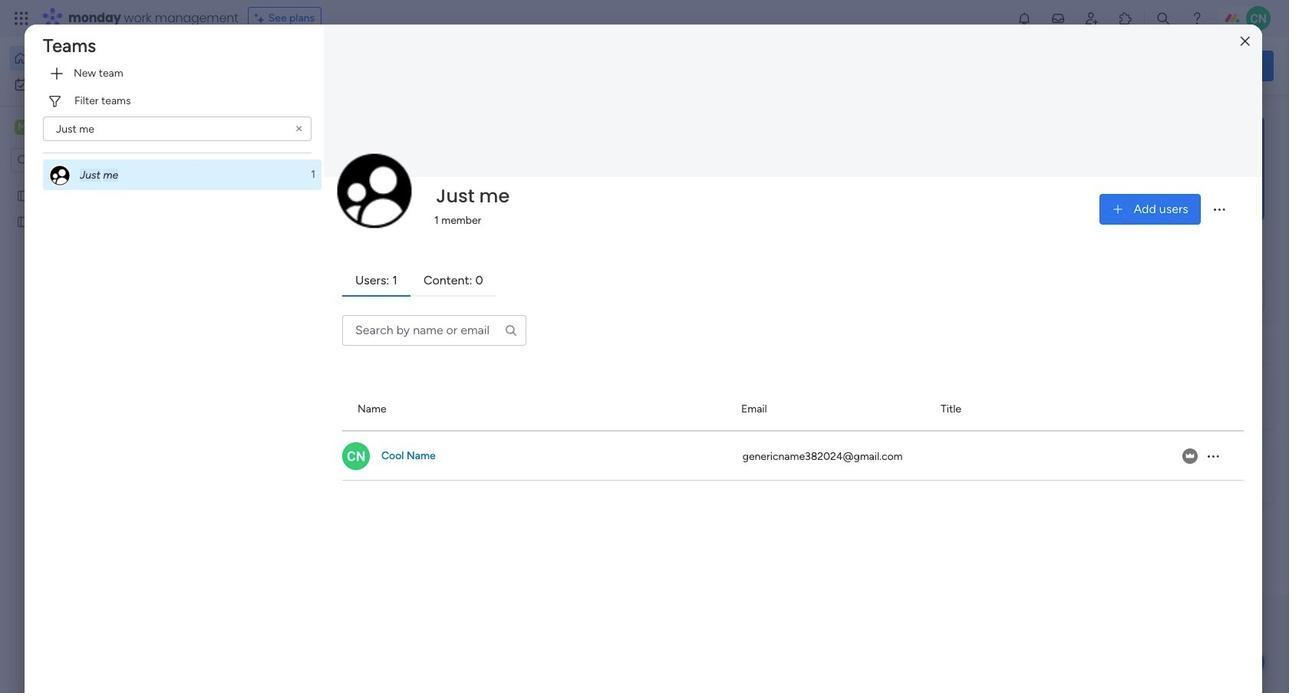 Task type: vqa. For each thing, say whether or not it's contained in the screenshot.
envelope o icon on the right top
no



Task type: describe. For each thing, give the bounding box(es) containing it.
see plans image
[[255, 10, 268, 27]]

public board image
[[16, 214, 31, 229]]

0 vertical spatial menu image
[[1212, 202, 1227, 217]]

menu image inside row
[[1206, 449, 1221, 464]]

notifications image
[[1017, 11, 1033, 26]]

Search in workspace field
[[32, 152, 128, 169]]

Search teams search field
[[43, 117, 312, 141]]

help image
[[1190, 11, 1205, 26]]

search image
[[504, 324, 518, 338]]

monday marketplace image
[[1118, 11, 1134, 26]]

Search by name or email search field
[[342, 315, 527, 346]]

add to favorites image
[[458, 281, 473, 296]]

help center element
[[1044, 440, 1274, 502]]

public board image
[[16, 188, 31, 203]]

component image
[[510, 304, 524, 318]]



Task type: locate. For each thing, give the bounding box(es) containing it.
0 vertical spatial cool name image
[[1247, 6, 1271, 31]]

option
[[9, 46, 187, 71], [9, 72, 187, 97], [43, 160, 322, 190], [0, 182, 196, 185]]

workspace image
[[15, 119, 30, 136]]

1 tab from the left
[[342, 266, 411, 297]]

0 horizontal spatial cool name image
[[342, 443, 370, 470]]

clear search image
[[293, 123, 306, 135]]

grid
[[342, 389, 1244, 694]]

cool name image
[[1247, 6, 1271, 31], [342, 443, 370, 470]]

tab list
[[342, 266, 1244, 297]]

2 row from the top
[[342, 432, 1244, 481]]

invite members image
[[1085, 11, 1100, 26]]

quick search results list box
[[237, 144, 1007, 347]]

row
[[342, 389, 1244, 432], [342, 432, 1244, 481]]

templates image image
[[1058, 116, 1261, 222]]

None search field
[[342, 315, 527, 346]]

1 vertical spatial menu image
[[1206, 449, 1221, 464]]

close recently visited image
[[237, 125, 256, 144]]

1 vertical spatial cool name image
[[342, 443, 370, 470]]

tab
[[342, 266, 411, 297], [411, 266, 496, 297]]

2 tab from the left
[[411, 266, 496, 297]]

list box
[[0, 179, 196, 442]]

1 row from the top
[[342, 389, 1244, 432]]

search everything image
[[1156, 11, 1171, 26]]

1 horizontal spatial cool name image
[[1247, 6, 1271, 31]]

close image
[[1241, 36, 1250, 47]]

update feed image
[[1051, 11, 1066, 26]]

getting started element
[[1044, 367, 1274, 428]]

workspace selection element
[[15, 118, 128, 138]]

team avatar image
[[336, 153, 413, 229]]

None search field
[[43, 117, 312, 141]]

None field
[[432, 181, 514, 213]]

menu image
[[1212, 202, 1227, 217], [1206, 449, 1221, 464]]

select product image
[[14, 11, 29, 26]]



